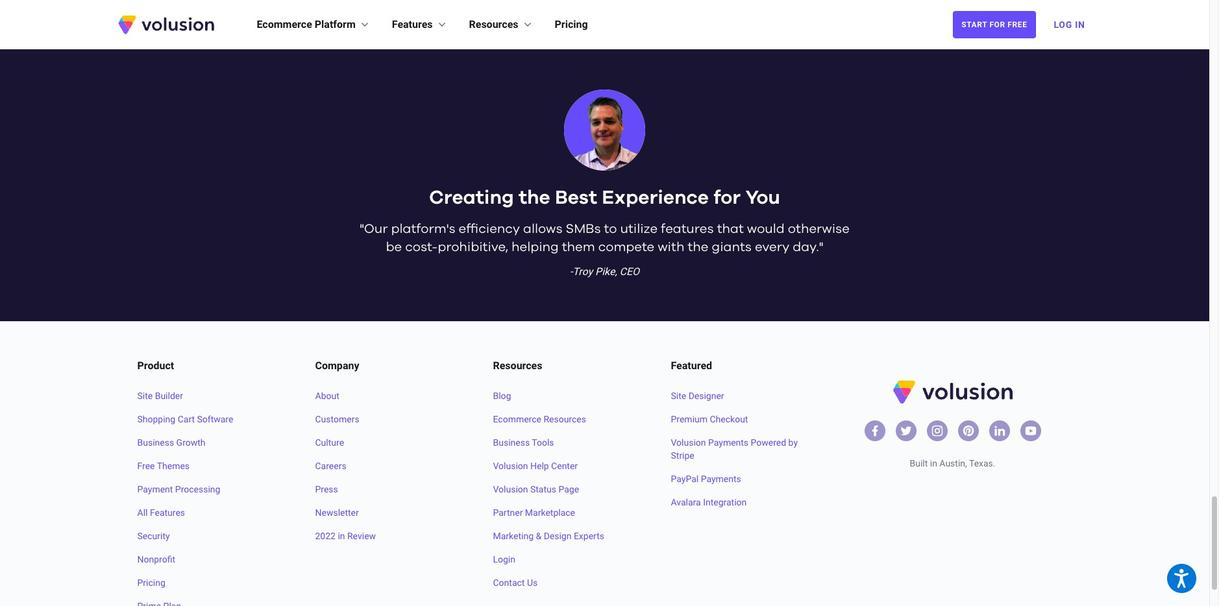 Task type: vqa. For each thing, say whether or not it's contained in the screenshot.
Volusion
yes



Task type: describe. For each thing, give the bounding box(es) containing it.
0 vertical spatial pricing link
[[555, 17, 588, 32]]

2022 in review link
[[315, 530, 462, 543]]

culture
[[315, 438, 344, 448]]

avalara integration link
[[671, 496, 818, 509]]

youtube image
[[1024, 425, 1037, 438]]

experts
[[574, 531, 605, 542]]

payment
[[137, 485, 173, 495]]

status
[[531, 485, 557, 495]]

would
[[747, 223, 785, 236]]

contact us
[[493, 578, 538, 588]]

integration
[[703, 498, 747, 508]]

pricing for the topmost pricing link
[[555, 18, 588, 31]]

prohibitive,
[[438, 241, 508, 254]]

start for free link
[[954, 11, 1036, 38]]

processing
[[175, 485, 220, 495]]

paypal payments
[[671, 474, 741, 485]]

volusion for volusion help center
[[493, 461, 528, 472]]

smbs
[[566, 223, 601, 236]]

careers
[[315, 461, 347, 472]]

1 vertical spatial resources
[[493, 360, 543, 372]]

business tools link
[[493, 437, 640, 450]]

paypal payments link
[[671, 473, 818, 486]]

ecommerce for ecommerce platform
[[257, 18, 312, 31]]

them
[[562, 241, 595, 254]]

platform
[[315, 18, 356, 31]]

every
[[755, 241, 790, 254]]

powered
[[751, 438, 787, 448]]

about link
[[315, 390, 462, 403]]

volusion status page link
[[493, 483, 640, 496]]

helping
[[512, 241, 559, 254]]

blog link
[[493, 390, 640, 403]]

features
[[661, 223, 714, 236]]

features button
[[392, 17, 448, 32]]

resources button
[[469, 17, 534, 32]]

builder
[[155, 391, 183, 401]]

pricing for the left pricing link
[[137, 578, 165, 588]]

log
[[1054, 19, 1073, 30]]

culture link
[[315, 437, 462, 450]]

otherwise
[[788, 223, 850, 236]]

linkedin image
[[993, 425, 1006, 438]]

payment processing link
[[137, 483, 284, 496]]

center
[[551, 461, 578, 472]]

ecommerce for ecommerce resources
[[493, 414, 542, 425]]

avalara integration
[[671, 498, 747, 508]]

-
[[570, 266, 573, 278]]

business growth
[[137, 438, 206, 448]]

growth
[[176, 438, 206, 448]]

marketplace
[[525, 508, 575, 518]]

review
[[347, 531, 376, 542]]

all features
[[137, 508, 185, 518]]

0 horizontal spatial the
[[519, 188, 551, 208]]

premium
[[671, 414, 708, 425]]

business for product
[[137, 438, 174, 448]]

resources inside dropdown button
[[469, 18, 519, 31]]

austin,
[[940, 459, 968, 469]]

newsletter
[[315, 508, 359, 518]]

for
[[990, 20, 1006, 29]]

paypal
[[671, 474, 699, 485]]

facebook image
[[869, 425, 882, 438]]

volusion for volusion status page
[[493, 485, 528, 495]]

features inside dropdown button
[[392, 18, 433, 31]]

avalara
[[671, 498, 701, 508]]

best
[[555, 188, 597, 208]]

efficiency
[[459, 223, 520, 236]]

contact us link
[[493, 577, 640, 590]]

free
[[1008, 20, 1028, 29]]

checkout
[[710, 414, 748, 425]]

login link
[[493, 553, 640, 566]]

built
[[910, 459, 928, 469]]

site for product
[[137, 391, 153, 401]]

shopping
[[137, 414, 175, 425]]

site builder
[[137, 391, 183, 401]]

log in link
[[1047, 10, 1093, 39]]

allows
[[523, 223, 563, 236]]

cart
[[178, 414, 195, 425]]

marketing & design experts
[[493, 531, 605, 542]]

volusion status page
[[493, 485, 579, 495]]

volusion payments powered by stripe
[[671, 438, 798, 461]]

product
[[137, 360, 174, 372]]

free
[[137, 461, 155, 472]]

to
[[604, 223, 617, 236]]

start
[[962, 20, 988, 29]]

0 horizontal spatial pricing link
[[137, 577, 284, 590]]

business tools
[[493, 438, 554, 448]]

instagram image
[[931, 425, 944, 438]]



Task type: locate. For each thing, give the bounding box(es) containing it.
payments inside volusion payments powered by stripe
[[709, 438, 749, 448]]

security link
[[137, 530, 284, 543]]

1 horizontal spatial the
[[688, 241, 709, 254]]

volusion payments powered by stripe link
[[671, 437, 818, 462]]

log in
[[1054, 19, 1086, 30]]

featured
[[671, 360, 712, 372]]

1 horizontal spatial in
[[930, 459, 938, 469]]

2022
[[315, 531, 336, 542]]

contact
[[493, 578, 525, 588]]

utilize
[[620, 223, 658, 236]]

volusion inside volusion help center link
[[493, 461, 528, 472]]

0 vertical spatial volusion
[[671, 438, 706, 448]]

volusion up partner
[[493, 485, 528, 495]]

site left builder
[[137, 391, 153, 401]]

1 vertical spatial pricing
[[137, 578, 165, 588]]

twitter image
[[900, 425, 913, 438]]

business for resources
[[493, 438, 530, 448]]

payment processing
[[137, 485, 220, 495]]

site designer link
[[671, 390, 818, 403]]

premium checkout
[[671, 414, 748, 425]]

marketing
[[493, 531, 534, 542]]

1 vertical spatial in
[[338, 531, 345, 542]]

-troy pike, ceo
[[570, 266, 640, 278]]

1 vertical spatial the
[[688, 241, 709, 254]]

0 horizontal spatial business
[[137, 438, 174, 448]]

partner marketplace
[[493, 508, 575, 518]]

payments down checkout
[[709, 438, 749, 448]]

site designer
[[671, 391, 725, 401]]

site builder link
[[137, 390, 284, 403]]

creating
[[429, 188, 514, 208]]

business growth link
[[137, 437, 284, 450]]

about
[[315, 391, 340, 401]]

site
[[137, 391, 153, 401], [671, 391, 687, 401]]

newsletter link
[[315, 507, 462, 520]]

&
[[536, 531, 542, 542]]

1 vertical spatial features
[[150, 508, 185, 518]]

in for review
[[338, 531, 345, 542]]

ecommerce platform button
[[257, 17, 371, 32]]

business
[[137, 438, 174, 448], [493, 438, 530, 448]]

payments for volusion
[[709, 438, 749, 448]]

2 business from the left
[[493, 438, 530, 448]]

1 vertical spatial pricing link
[[137, 577, 284, 590]]

business down shopping
[[137, 438, 174, 448]]

all features link
[[137, 507, 284, 520]]

1 vertical spatial payments
[[701, 474, 741, 485]]

software
[[197, 414, 233, 425]]

security
[[137, 531, 170, 542]]

press
[[315, 485, 338, 495]]

open accessibe: accessibility options, statement and help image
[[1175, 569, 1190, 588]]

0 vertical spatial ecommerce
[[257, 18, 312, 31]]

payments for paypal
[[701, 474, 741, 485]]

ecommerce up the business tools
[[493, 414, 542, 425]]

pike,
[[596, 266, 617, 278]]

giants
[[712, 241, 752, 254]]

1 horizontal spatial pricing
[[555, 18, 588, 31]]

tools
[[532, 438, 554, 448]]

themes
[[157, 461, 190, 472]]

company
[[315, 360, 359, 372]]

"our platform's efficiency allows smbs to utilize features that would otherwise be cost-prohibitive, helping them compete with the giants every day."
[[360, 223, 850, 254]]

1 vertical spatial ecommerce
[[493, 414, 542, 425]]

ecommerce inside 'dropdown button'
[[257, 18, 312, 31]]

compete
[[599, 241, 655, 254]]

2 vertical spatial resources
[[544, 414, 586, 425]]

help
[[531, 461, 549, 472]]

the down features
[[688, 241, 709, 254]]

0 horizontal spatial pricing
[[137, 578, 165, 588]]

login
[[493, 555, 516, 565]]

in
[[1076, 19, 1086, 30]]

customers
[[315, 414, 360, 425]]

press link
[[315, 483, 462, 496]]

2 vertical spatial volusion
[[493, 485, 528, 495]]

0 vertical spatial in
[[930, 459, 938, 469]]

in right built
[[930, 459, 938, 469]]

1 vertical spatial volusion
[[493, 461, 528, 472]]

in for austin,
[[930, 459, 938, 469]]

features
[[392, 18, 433, 31], [150, 508, 185, 518]]

in right 2022
[[338, 531, 345, 542]]

be
[[386, 241, 402, 254]]

the
[[519, 188, 551, 208], [688, 241, 709, 254]]

page
[[559, 485, 579, 495]]

partner marketplace link
[[493, 507, 640, 520]]

0 horizontal spatial ecommerce
[[257, 18, 312, 31]]

volusion help center link
[[493, 460, 640, 473]]

1 horizontal spatial business
[[493, 438, 530, 448]]

volusion
[[671, 438, 706, 448], [493, 461, 528, 472], [493, 485, 528, 495]]

with
[[658, 241, 685, 254]]

designer
[[689, 391, 725, 401]]

1 horizontal spatial pricing link
[[555, 17, 588, 32]]

1 horizontal spatial site
[[671, 391, 687, 401]]

the up allows
[[519, 188, 551, 208]]

us
[[527, 578, 538, 588]]

in
[[930, 459, 938, 469], [338, 531, 345, 542]]

volusion help center
[[493, 461, 578, 472]]

ecommerce platform
[[257, 18, 356, 31]]

business inside "link"
[[493, 438, 530, 448]]

blog
[[493, 391, 511, 401]]

careers link
[[315, 460, 462, 473]]

0 horizontal spatial site
[[137, 391, 153, 401]]

premium checkout link
[[671, 413, 818, 426]]

business left "tools"
[[493, 438, 530, 448]]

1 horizontal spatial features
[[392, 18, 433, 31]]

"our
[[360, 223, 388, 236]]

creating the best experience for you
[[429, 188, 781, 208]]

volusion down the business tools
[[493, 461, 528, 472]]

volusion for volusion payments powered by stripe
[[671, 438, 706, 448]]

ecommerce left platform at the left of the page
[[257, 18, 312, 31]]

1 site from the left
[[137, 391, 153, 401]]

that
[[717, 223, 744, 236]]

day."
[[793, 241, 824, 254]]

ceo
[[620, 266, 640, 278]]

partner
[[493, 508, 523, 518]]

volusion inside volusion status page link
[[493, 485, 528, 495]]

0 vertical spatial payments
[[709, 438, 749, 448]]

pinterest image
[[962, 425, 975, 438]]

customers link
[[315, 413, 462, 426]]

payments up integration
[[701, 474, 741, 485]]

1 business from the left
[[137, 438, 174, 448]]

0 horizontal spatial features
[[150, 508, 185, 518]]

pricing link
[[555, 17, 588, 32], [137, 577, 284, 590]]

marketing & design experts link
[[493, 530, 640, 543]]

0 vertical spatial pricing
[[555, 18, 588, 31]]

design
[[544, 531, 572, 542]]

volusion inside volusion payments powered by stripe
[[671, 438, 706, 448]]

ecommerce resources
[[493, 414, 586, 425]]

2 site from the left
[[671, 391, 687, 401]]

volusion up the stripe
[[671, 438, 706, 448]]

resources
[[469, 18, 519, 31], [493, 360, 543, 372], [544, 414, 586, 425]]

the inside "our platform's efficiency allows smbs to utilize features that would otherwise be cost-prohibitive, helping them compete with the giants every day."
[[688, 241, 709, 254]]

free themes link
[[137, 460, 284, 473]]

1 horizontal spatial ecommerce
[[493, 414, 542, 425]]

0 vertical spatial resources
[[469, 18, 519, 31]]

site for featured
[[671, 391, 687, 401]]

payments
[[709, 438, 749, 448], [701, 474, 741, 485]]

0 vertical spatial the
[[519, 188, 551, 208]]

site up premium
[[671, 391, 687, 401]]

0 horizontal spatial in
[[338, 531, 345, 542]]

troy
[[573, 266, 593, 278]]

by
[[789, 438, 798, 448]]

0 vertical spatial features
[[392, 18, 433, 31]]



